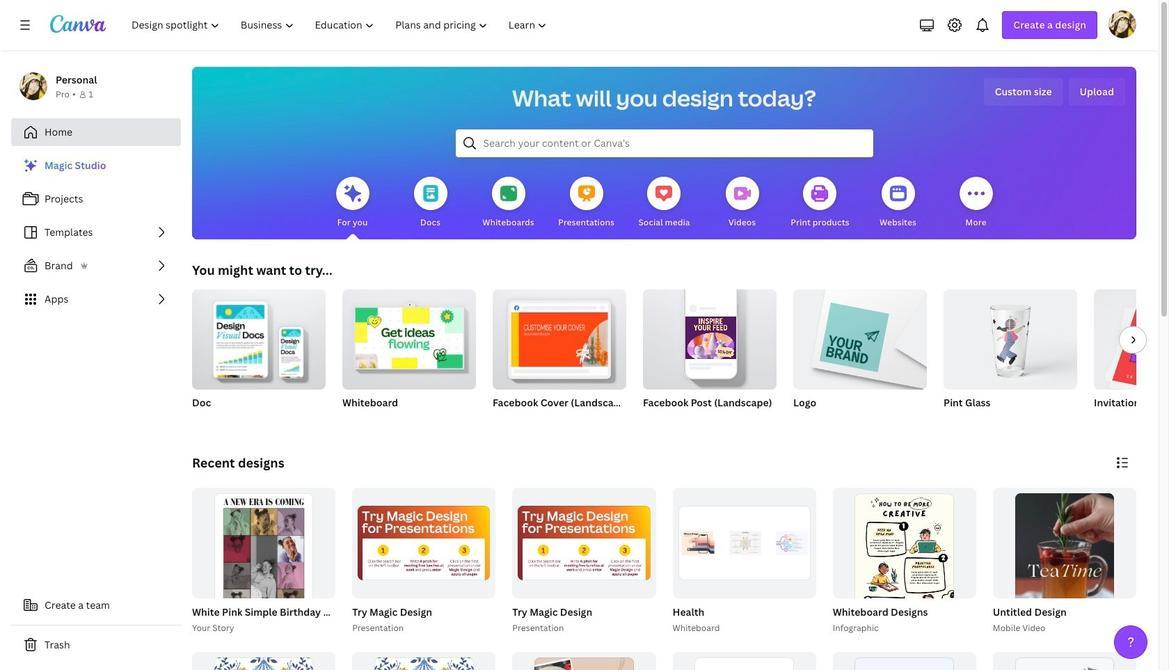 Task type: describe. For each thing, give the bounding box(es) containing it.
stephanie aranda image
[[1109, 10, 1137, 38]]



Task type: locate. For each thing, give the bounding box(es) containing it.
None search field
[[456, 130, 874, 157]]

Search search field
[[484, 130, 846, 157]]

group
[[192, 284, 326, 428], [192, 284, 326, 390], [643, 284, 777, 428], [643, 284, 777, 390], [794, 284, 928, 428], [794, 284, 928, 390], [944, 284, 1078, 428], [944, 284, 1078, 390], [343, 290, 476, 428], [343, 290, 476, 390], [493, 290, 627, 428], [1095, 290, 1170, 428], [1095, 290, 1170, 390], [189, 488, 475, 670], [192, 488, 336, 670], [350, 488, 496, 636], [352, 488, 496, 599], [510, 488, 656, 636], [513, 488, 656, 599], [670, 488, 817, 636], [673, 488, 817, 599], [831, 488, 977, 671], [833, 488, 977, 671], [991, 488, 1137, 670], [994, 488, 1137, 670], [192, 652, 336, 671], [352, 652, 496, 671], [513, 652, 656, 671], [673, 652, 817, 671], [833, 652, 977, 671], [994, 652, 1137, 671]]

list
[[11, 152, 181, 313]]

top level navigation element
[[123, 11, 559, 39]]



Task type: vqa. For each thing, say whether or not it's contained in the screenshot.
Search search box
yes



